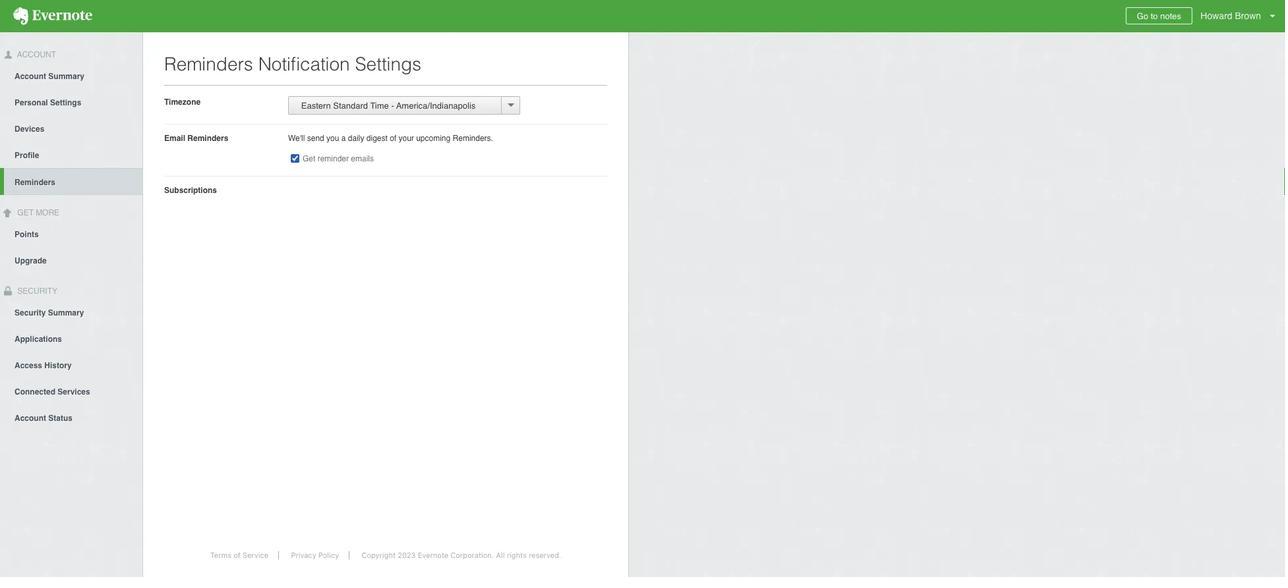 Task type: locate. For each thing, give the bounding box(es) containing it.
settings
[[355, 53, 421, 75], [50, 98, 81, 107]]

reminders.
[[453, 134, 493, 143]]

account up the personal
[[15, 72, 46, 81]]

reminders up timezone
[[164, 53, 253, 75]]

access history
[[15, 361, 72, 370]]

time
[[370, 101, 389, 110]]

1 vertical spatial reminders
[[188, 134, 228, 143]]

1 horizontal spatial of
[[390, 134, 396, 143]]

summary up "applications" link
[[48, 308, 84, 317]]

-
[[391, 101, 394, 110]]

reserved.
[[529, 552, 561, 560]]

1 vertical spatial account
[[15, 72, 46, 81]]

connected services
[[15, 387, 90, 397]]

subscriptions
[[164, 186, 217, 195]]

of
[[390, 134, 396, 143], [234, 552, 241, 560]]

reminders down profile
[[15, 178, 55, 187]]

emails
[[351, 154, 374, 164]]

security up the 'security summary'
[[15, 287, 57, 296]]

services
[[58, 387, 90, 397]]

account up "account summary" on the left of the page
[[15, 50, 56, 59]]

account inside 'link'
[[15, 72, 46, 81]]

settings inside "link"
[[50, 98, 81, 107]]

go
[[1137, 11, 1149, 21]]

privacy policy
[[291, 552, 339, 560]]

get more
[[15, 208, 59, 217]]

1 vertical spatial of
[[234, 552, 241, 560]]

points link
[[0, 221, 142, 247]]

eastern
[[301, 101, 331, 110]]

settings up eastern standard time - america/indianapolis
[[355, 53, 421, 75]]

reminder
[[318, 154, 349, 164]]

notes
[[1160, 11, 1181, 21]]

of left your
[[390, 134, 396, 143]]

status
[[48, 414, 73, 423]]

go to notes link
[[1126, 7, 1193, 24]]

account
[[15, 50, 56, 59], [15, 72, 46, 81], [15, 414, 46, 423]]

0 vertical spatial security
[[15, 287, 57, 296]]

eastern standard time - america/indianapolis
[[294, 101, 476, 110]]

1 horizontal spatial settings
[[355, 53, 421, 75]]

howard brown
[[1201, 11, 1261, 21]]

security for security summary
[[15, 308, 46, 317]]

brown
[[1235, 11, 1261, 21]]

daily
[[348, 134, 364, 143]]

get reminder emails
[[303, 154, 374, 164]]

0 horizontal spatial settings
[[50, 98, 81, 107]]

account for account
[[15, 50, 56, 59]]

security summary
[[15, 308, 84, 317]]

0 vertical spatial account
[[15, 50, 56, 59]]

2 vertical spatial account
[[15, 414, 46, 423]]

0 horizontal spatial get
[[17, 208, 34, 217]]

timezone
[[164, 97, 201, 107]]

summary inside account summary 'link'
[[48, 72, 84, 81]]

summary
[[48, 72, 84, 81], [48, 308, 84, 317]]

reminders right email
[[188, 134, 228, 143]]

copyright 2023 evernote corporation. all rights reserved.
[[362, 552, 561, 560]]

1 horizontal spatial get
[[303, 154, 315, 164]]

account down connected
[[15, 414, 46, 423]]

settings up devices link
[[50, 98, 81, 107]]

get
[[303, 154, 315, 164], [17, 208, 34, 217]]

security
[[15, 287, 57, 296], [15, 308, 46, 317]]

0 vertical spatial of
[[390, 134, 396, 143]]

access history link
[[0, 352, 142, 378]]

0 vertical spatial summary
[[48, 72, 84, 81]]

1 vertical spatial security
[[15, 308, 46, 317]]

0 vertical spatial get
[[303, 154, 315, 164]]

evernote
[[418, 552, 449, 560]]

devices
[[15, 125, 44, 134]]

applications link
[[0, 325, 142, 352]]

get right get reminder emails checkbox
[[303, 154, 315, 164]]

upgrade link
[[0, 247, 142, 273]]

points
[[15, 230, 39, 239]]

1 vertical spatial summary
[[48, 308, 84, 317]]

history
[[44, 361, 72, 370]]

get up points
[[17, 208, 34, 217]]

2 vertical spatial reminders
[[15, 178, 55, 187]]

1 vertical spatial get
[[17, 208, 34, 217]]

connected services link
[[0, 378, 142, 405]]

security up applications
[[15, 308, 46, 317]]

corporation.
[[451, 552, 494, 560]]

rights
[[507, 552, 527, 560]]

security for security
[[15, 287, 57, 296]]

devices link
[[0, 115, 142, 142]]

0 vertical spatial reminders
[[164, 53, 253, 75]]

account for account status
[[15, 414, 46, 423]]

america/indianapolis
[[396, 101, 476, 110]]

summary inside security summary link
[[48, 308, 84, 317]]

of right terms
[[234, 552, 241, 560]]

reminders
[[164, 53, 253, 75], [188, 134, 228, 143], [15, 178, 55, 187]]

all
[[496, 552, 505, 560]]

more
[[36, 208, 59, 217]]

go to notes
[[1137, 11, 1181, 21]]

summary up personal settings "link"
[[48, 72, 84, 81]]

1 vertical spatial settings
[[50, 98, 81, 107]]

personal
[[15, 98, 48, 107]]



Task type: vqa. For each thing, say whether or not it's contained in the screenshot.
time. to the left
no



Task type: describe. For each thing, give the bounding box(es) containing it.
summary for security summary
[[48, 308, 84, 317]]

you
[[327, 134, 339, 143]]

your
[[399, 134, 414, 143]]

privacy policy link
[[281, 552, 350, 560]]

reminders link
[[4, 168, 142, 195]]

we'll
[[288, 134, 305, 143]]

summary for account summary
[[48, 72, 84, 81]]

reminders notification settings
[[164, 53, 421, 75]]

a
[[341, 134, 346, 143]]

get for get more
[[17, 208, 34, 217]]

evernote link
[[0, 0, 106, 32]]

howard brown link
[[1197, 0, 1285, 32]]

personal settings link
[[0, 89, 142, 115]]

service
[[243, 552, 268, 560]]

account summary link
[[0, 63, 142, 89]]

0 horizontal spatial of
[[234, 552, 241, 560]]

terms
[[210, 552, 231, 560]]

account summary
[[15, 72, 84, 81]]

terms of service
[[210, 552, 268, 560]]

0 vertical spatial settings
[[355, 53, 421, 75]]

upgrade
[[15, 256, 47, 265]]

email reminders
[[164, 134, 228, 143]]

to
[[1151, 11, 1158, 21]]

connected
[[15, 387, 55, 397]]

2023
[[398, 552, 416, 560]]

applications
[[15, 335, 62, 344]]

account status
[[15, 414, 73, 423]]

email
[[164, 134, 185, 143]]

copyright
[[362, 552, 396, 560]]

get for get reminder emails
[[303, 154, 315, 164]]

security summary link
[[0, 299, 142, 325]]

send
[[307, 134, 324, 143]]

Get reminder emails checkbox
[[291, 154, 299, 163]]

account for account summary
[[15, 72, 46, 81]]

we'll send you a daily digest of your upcoming reminders.
[[288, 134, 493, 143]]

notification
[[258, 53, 350, 75]]

digest
[[367, 134, 388, 143]]

policy
[[318, 552, 339, 560]]

account status link
[[0, 405, 142, 431]]

privacy
[[291, 552, 316, 560]]

profile
[[15, 151, 39, 160]]

standard
[[333, 101, 368, 110]]

evernote image
[[0, 7, 106, 25]]

profile link
[[0, 142, 142, 168]]

terms of service link
[[200, 552, 279, 560]]

personal settings
[[15, 98, 81, 107]]

howard
[[1201, 11, 1233, 21]]

access
[[15, 361, 42, 370]]

upcoming
[[416, 134, 451, 143]]

reminders for reminders notification settings
[[164, 53, 253, 75]]

reminders for reminders link
[[15, 178, 55, 187]]



